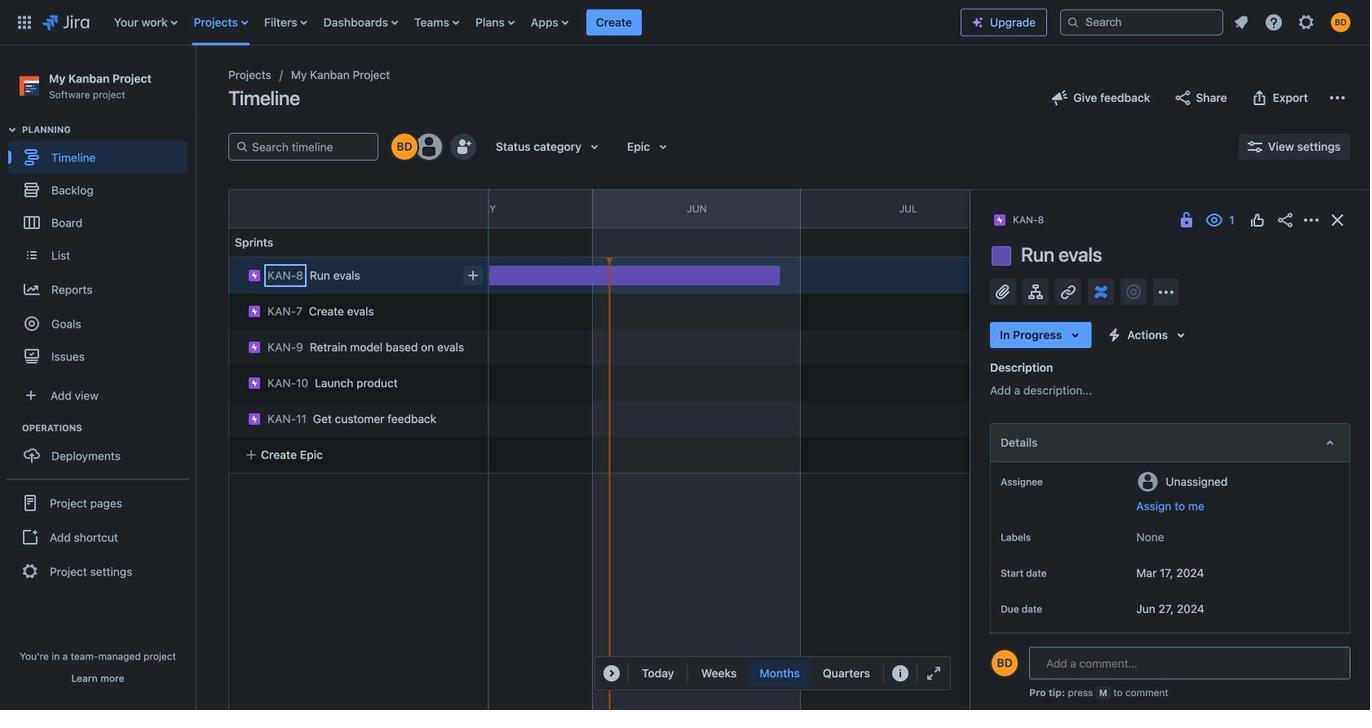 Task type: locate. For each thing, give the bounding box(es) containing it.
primary element
[[10, 0, 961, 45]]

search image
[[1067, 16, 1080, 29]]

jira image
[[42, 13, 90, 32], [42, 13, 90, 32]]

epic image
[[248, 305, 261, 318], [248, 341, 261, 354], [248, 377, 261, 390]]

your profile and settings image
[[1331, 13, 1351, 32]]

Search timeline text field
[[249, 134, 371, 160]]

2 epic image from the top
[[248, 413, 261, 426]]

1 column header from the left
[[170, 190, 378, 228]]

banner
[[0, 0, 1371, 46]]

column header
[[170, 190, 378, 228], [1016, 190, 1231, 228]]

export icon image
[[1250, 88, 1270, 108]]

epic image
[[248, 269, 261, 282], [248, 413, 261, 426]]

cell
[[228, 258, 489, 294], [222, 289, 491, 330], [222, 325, 491, 365], [222, 361, 491, 401], [222, 396, 491, 437]]

0 horizontal spatial column header
[[170, 190, 378, 228]]

group for "planning" image
[[8, 123, 195, 378]]

1 vertical spatial epic image
[[248, 413, 261, 426]]

sidebar navigation image
[[178, 65, 214, 98]]

0 vertical spatial heading
[[22, 123, 195, 136]]

create child issue image
[[463, 266, 483, 286]]

2 vertical spatial epic image
[[248, 377, 261, 390]]

2 heading from the top
[[22, 422, 195, 435]]

details element
[[990, 423, 1351, 463]]

0 vertical spatial group
[[8, 123, 195, 378]]

Add a comment… field
[[1030, 647, 1351, 680]]

1 heading from the top
[[22, 123, 195, 136]]

3 epic image from the top
[[248, 377, 261, 390]]

add people image
[[454, 137, 473, 157]]

row header inside timeline grid
[[228, 189, 489, 228]]

help image
[[1265, 13, 1284, 32]]

1 horizontal spatial column header
[[1016, 190, 1231, 228]]

list
[[106, 0, 961, 45], [1227, 8, 1361, 37]]

close image
[[1328, 210, 1348, 230]]

group for "operations" icon
[[8, 422, 195, 477]]

1 vertical spatial heading
[[22, 422, 195, 435]]

1 vertical spatial epic image
[[248, 341, 261, 354]]

legend image
[[891, 664, 910, 684]]

planning image
[[2, 120, 22, 140]]

None search field
[[1061, 9, 1224, 35]]

1 epic image from the top
[[248, 305, 261, 318]]

appswitcher icon image
[[15, 13, 34, 32]]

project overview element
[[990, 682, 1351, 711]]

operations image
[[2, 419, 22, 438]]

heading
[[22, 123, 195, 136], [22, 422, 195, 435]]

0 vertical spatial epic image
[[248, 269, 261, 282]]

2 vertical spatial group
[[7, 479, 189, 595]]

heading for "group" corresponding to "operations" icon
[[22, 422, 195, 435]]

list item
[[586, 0, 642, 45]]

1 vertical spatial group
[[8, 422, 195, 477]]

link goals image
[[1124, 282, 1144, 302]]

sidebar element
[[0, 46, 196, 711]]

group
[[8, 123, 195, 378], [8, 422, 195, 477], [7, 479, 189, 595]]

0 vertical spatial epic image
[[248, 305, 261, 318]]

row header
[[228, 189, 489, 228]]

2 epic image from the top
[[248, 341, 261, 354]]



Task type: describe. For each thing, give the bounding box(es) containing it.
notifications image
[[1232, 13, 1251, 32]]

goal image
[[24, 317, 39, 331]]

heading for "planning" image "group"
[[22, 123, 195, 136]]

Search field
[[1061, 9, 1224, 35]]

1 epic image from the top
[[248, 269, 261, 282]]

settings image
[[1297, 13, 1317, 32]]

add a child issue image
[[1026, 282, 1046, 302]]

0 horizontal spatial list
[[106, 0, 961, 45]]

2 column header from the left
[[1016, 190, 1231, 228]]

attach image
[[994, 282, 1013, 302]]

timeline view to show as group
[[692, 661, 880, 687]]

enter full screen image
[[924, 664, 944, 684]]

timeline grid
[[66, 189, 1371, 711]]

1 horizontal spatial list
[[1227, 8, 1361, 37]]



Task type: vqa. For each thing, say whether or not it's contained in the screenshot.
bottom Task image
no



